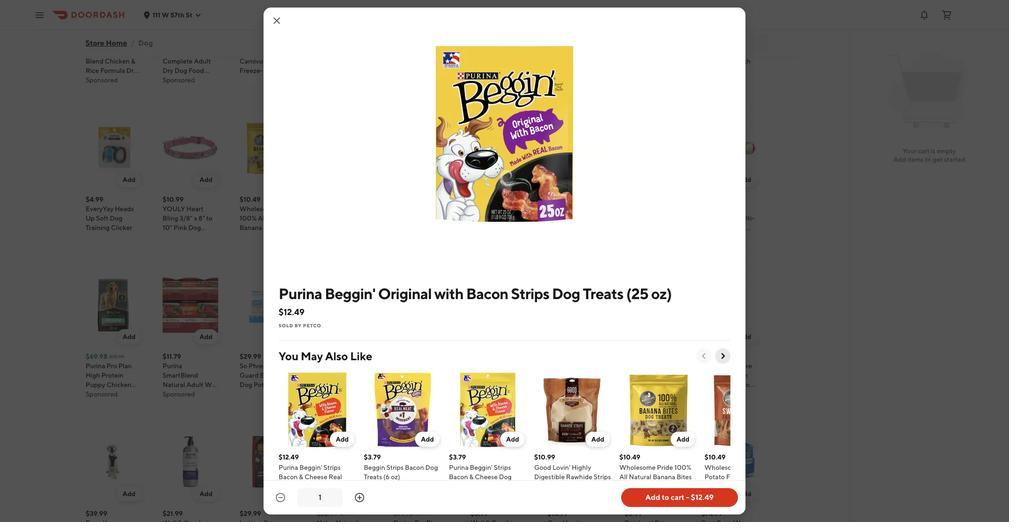 Task type: vqa. For each thing, say whether or not it's contained in the screenshot.
American at the left of the page
no



Task type: locate. For each thing, give the bounding box(es) containing it.
dry up (31.1
[[126, 67, 137, 74]]

stomach
[[625, 381, 651, 389]]

cheese inside the $3.79 purina beggin' strips bacon & cheese dog training treats pouch (6 oz)
[[475, 474, 498, 481]]

purina
[[86, 48, 105, 56], [163, 48, 182, 56], [548, 48, 567, 56], [394, 205, 413, 213], [279, 285, 322, 303], [86, 363, 105, 370], [548, 363, 567, 370], [625, 363, 644, 370], [279, 464, 298, 472], [449, 464, 469, 472]]

0 horizontal spatial buffalo
[[332, 363, 354, 370]]

dog inside purina beggin' original with bacon strips dog treats (25 oz) $12.49
[[552, 285, 580, 303]]

training up $8.99
[[449, 483, 473, 491]]

lb) down "and"
[[86, 410, 94, 417]]

dog inside $12.49 purina beggin' strips bacon & cheese real meat dog treats (25 oz)
[[296, 483, 309, 491]]

100% right 8"
[[240, 215, 257, 222]]

free down vital
[[721, 215, 735, 222]]

ct) down potty at the bottom of page
[[252, 391, 260, 398]]

0 vertical spatial to
[[926, 156, 932, 163]]

2 vertical spatial adult
[[343, 381, 360, 389]]

lb) right (31.1
[[130, 76, 138, 84]]

free down lil'
[[702, 381, 716, 389]]

ct) for small
[[471, 410, 479, 417]]

(12.5 down halibut
[[488, 252, 502, 260]]

dog inside $4.49 blue buffalo wilderness denali dinner wild salmon, venison & halibut wet dog food (12.5 oz)
[[509, 243, 521, 251]]

$3.79 beggin strips bacon dog treats (6 oz)
[[364, 454, 438, 481]]

ct) inside petstages original & calming dogwood alternative chew small dog toy (2 ct)
[[471, 410, 479, 417]]

to
[[926, 156, 932, 163], [206, 215, 213, 222], [662, 494, 670, 503]]

wild
[[492, 224, 507, 232]]

essentials inside $69.48 $72.99 purina pro plan complete essentials adult shredded blend beef & rice dry dog food (35 lb)
[[548, 67, 578, 74]]

pouch
[[494, 483, 513, 491]]

rice down stomach
[[630, 391, 644, 398]]

essentials left savor
[[548, 381, 578, 389]]

dried
[[263, 67, 280, 74]]

(6 down "nuggets" at the left of page
[[427, 400, 434, 408]]

0 vertical spatial free
[[721, 215, 735, 222]]

0 horizontal spatial ct)
[[252, 391, 260, 398]]

blend up (35
[[579, 76, 597, 84]]

lb) right (4
[[710, 410, 717, 417]]

0 horizontal spatial to
[[206, 215, 213, 222]]

heads
[[115, 205, 134, 213]]

natural
[[268, 215, 290, 222], [629, 474, 652, 481]]

to left get
[[926, 156, 932, 163]]

3/8"
[[180, 215, 193, 222]]

0 horizontal spatial recipe
[[268, 86, 289, 93]]

0 vertical spatial essentials
[[548, 67, 578, 74]]

1 horizontal spatial all
[[620, 474, 628, 481]]

dry inside $69.98 $72.99 purina pro plan high protein puppy chicken and rice formula dry dog food (34 lb)
[[86, 400, 96, 408]]

(4
[[702, 410, 708, 417]]

salmon down grain
[[732, 381, 754, 389]]

0 horizontal spatial potato
[[705, 474, 725, 481]]

2 horizontal spatial with
[[435, 285, 464, 303]]

1 horizontal spatial $74.99
[[702, 511, 723, 518]]

1 horizontal spatial $10.99
[[535, 454, 556, 462]]

training down soft
[[86, 224, 110, 232]]

100% up add to cart - $12.49
[[675, 464, 692, 472]]

blue down the $42.99
[[317, 363, 331, 370]]

digestible
[[535, 474, 565, 481]]

0 vertical spatial $72.99
[[572, 40, 586, 45]]

pet
[[726, 363, 737, 370]]

crunch
[[271, 57, 293, 65]]

1 vertical spatial to
[[206, 215, 213, 222]]

$14.99
[[240, 39, 260, 46], [548, 511, 568, 518]]

$3.79 for $3.79 beggin strips bacon dog treats (6 oz)
[[364, 454, 381, 462]]

formula inside purina pro plan sensitive skin & stomach salmon & rice formula dry dog food (30 lb)
[[645, 391, 670, 398]]

1 horizontal spatial bites
[[677, 474, 692, 481]]

dog inside the $14.99 stella & chewy carnivore crunch freeze-dried raw dog treats grass- fed beef recipe (3.25 oz)
[[240, 76, 252, 84]]

(25
[[413, 234, 424, 241], [627, 285, 649, 303], [329, 483, 340, 491]]

wet up the oz
[[584, 391, 597, 398]]

all inside the purina beggin' original with bacon strips dog treats (25 oz) dialog
[[620, 474, 628, 481]]

$74.99 right $71.98
[[416, 511, 430, 517]]

adult up brown
[[343, 381, 360, 389]]

pro down $69.98
[[107, 363, 117, 370]]

buffalo down $47.99
[[332, 363, 354, 370]]

wet
[[494, 243, 507, 251], [584, 391, 597, 398]]

lb) right (35
[[590, 95, 598, 103]]

0 vertical spatial small
[[702, 234, 718, 241]]

pro up savor
[[569, 363, 579, 370]]

strips inside $12.49 purina beggin' strips bacon & cheese real meat dog treats (25 oz)
[[324, 464, 341, 472]]

1 horizontal spatial blend
[[579, 76, 597, 84]]

oz) inside $3.79 beggin strips bacon dog treats (6 oz)
[[391, 474, 400, 481]]

blue inside $4.49 blue buffalo wilderness denali dinner wild salmon, venison & halibut wet dog food (12.5 oz)
[[471, 205, 485, 213]]

0 vertical spatial recipe
[[268, 86, 289, 93]]

formula inside $48.99 purina one smart blend chicken & rice formula dry dog food (31.1 lb)
[[100, 67, 125, 74]]

adult up (35
[[579, 67, 596, 74]]

potato left fries
[[705, 474, 725, 481]]

$10.99 inside $10.99 youly heart bling 3/8" x 8" to 10" pink dog collar
[[163, 196, 184, 203]]

food left (13
[[562, 400, 577, 408]]

1 vertical spatial ct)
[[471, 410, 479, 417]]

1 vertical spatial (25
[[627, 285, 649, 303]]

1 essentials from the top
[[548, 67, 578, 74]]

(6 right pouch
[[515, 483, 521, 491]]

bacon inside $12.49 purina beggin' strips bacon & cheese real meat dog treats (25 oz)
[[279, 474, 298, 481]]

1 horizontal spatial (30
[[668, 400, 678, 408]]

finger
[[702, 57, 721, 65]]

carnivore
[[240, 57, 269, 65]]

salmon inside $25.99 merrick pet care lil' plates grain free real salmon & sweet potato recipe dog food (4 lb)
[[732, 381, 754, 389]]

0 vertical spatial all
[[258, 215, 266, 222]]

0 vertical spatial (6
[[427, 400, 434, 408]]

& inside petstages original & calming dogwood alternative chew small dog toy (2 ct)
[[471, 372, 475, 380]]

0 horizontal spatial real
[[177, 76, 191, 84]]

0 vertical spatial cart
[[918, 147, 930, 155]]

natural inside the purina beggin' original with bacon strips dog treats (25 oz) dialog
[[629, 474, 652, 481]]

potato down grain
[[728, 391, 748, 398]]

chicken down chow
[[192, 76, 217, 84]]

2 $3.79 from the left
[[449, 454, 466, 462]]

$29.99 inside $22.99 $29.99
[[340, 511, 355, 517]]

rice down lamb
[[317, 400, 330, 408]]

$12.49 up 'sold'
[[279, 308, 305, 317]]

0 vertical spatial (12.5
[[488, 252, 502, 260]]

good up bath
[[723, 48, 740, 56]]

dry up (4.4
[[163, 67, 173, 74]]

$10.49 wholesome pride sweet potato fries dog treats (8 oz)
[[705, 454, 782, 491]]

potato inside $25.99 merrick pet care lil' plates grain free real salmon & sweet potato recipe dog food (4 lb)
[[728, 391, 748, 398]]

0 horizontal spatial protein
[[101, 372, 124, 380]]

blue down $4.49
[[471, 205, 485, 213]]

1 vertical spatial (8
[[776, 474, 782, 481]]

lovin'
[[553, 464, 571, 472]]

protection
[[317, 372, 349, 380]]

& inside $12.49 purina beggin' strips bacon & cheese real meat dog treats (25 oz)
[[299, 474, 303, 481]]

0 vertical spatial training
[[86, 224, 110, 232]]

111
[[153, 11, 161, 19]]

0 horizontal spatial (30
[[240, 391, 250, 398]]

sweet inside $10.49 wholesome pride sweet potato fries dog treats (8 oz)
[[760, 464, 779, 472]]

0 vertical spatial good
[[723, 48, 740, 56]]

2 vertical spatial (6
[[515, 483, 521, 491]]

sponsored up (13
[[548, 391, 580, 398]]

0 horizontal spatial cart
[[671, 494, 685, 503]]

$22.99
[[317, 511, 338, 518]]

protein up puppy
[[101, 372, 124, 380]]

(30
[[240, 391, 250, 398], [668, 400, 678, 408]]

2 vertical spatial chicken
[[107, 381, 132, 389]]

bakery
[[394, 372, 415, 380]]

purina beggin' strips bacon & cheese real meat dog treats (25 oz) image
[[279, 372, 357, 449]]

$14.99 for $14.99 stella & chewy carnivore crunch freeze-dried raw dog treats grass- fed beef recipe (3.25 oz)
[[240, 39, 260, 46]]

food left the (15
[[317, 410, 332, 417]]

1 vertical spatial potato
[[705, 474, 725, 481]]

$10.49 wholesome pride 100% all natural banana bites dog treats (8 oz)
[[240, 196, 294, 241], [620, 454, 692, 491]]

1 horizontal spatial cheese
[[475, 474, 498, 481]]

buffalo
[[486, 205, 508, 213], [332, 363, 354, 370]]

small left breed
[[702, 234, 718, 241]]

cheese up pouch
[[475, 474, 498, 481]]

$74.99
[[702, 511, 723, 518], [416, 511, 430, 517]]

dry inside purina pro plan sensitive skin & stomach salmon & rice formula dry dog food (30 lb)
[[625, 400, 636, 408]]

ct) down alternative
[[471, 410, 479, 417]]

1 horizontal spatial $3.79
[[449, 454, 466, 462]]

0 vertical spatial ct)
[[252, 391, 260, 398]]

original
[[394, 215, 418, 222], [378, 285, 432, 303], [502, 363, 526, 370]]

by
[[295, 323, 302, 329]]

dog inside $48.99 purina one smart blend chicken & rice formula dry dog food (31.1 lb)
[[86, 76, 98, 84]]

0 vertical spatial wet
[[494, 243, 507, 251]]

dog inside $10.99 good lovin' highly digestible rawhide strips dog treats (12.5 oz)
[[535, 483, 547, 491]]

food inside freshpet vital grain-free multi- protein recipe small breed dog food (1 lb)
[[702, 243, 717, 251]]

$72.99 right $69.98
[[109, 354, 124, 360]]

real inside $12.49 purina beggin' strips bacon & cheese real meat dog treats (25 oz)
[[329, 474, 342, 481]]

lb) right the (15
[[344, 410, 352, 417]]

dry up the (15
[[331, 400, 342, 408]]

1 vertical spatial $10.99
[[535, 454, 556, 462]]

dry down stomach
[[625, 400, 636, 408]]

food down grain
[[738, 400, 754, 408]]

dog inside purina beggin' original with bacon strips dog treats (25 oz)
[[433, 224, 445, 232]]

pro down $69.48
[[569, 48, 579, 56]]

1 vertical spatial $10.49 wholesome pride 100% all natural banana bites dog treats (8 oz)
[[620, 454, 692, 491]]

lb) right (1
[[725, 243, 733, 251]]

youly
[[163, 205, 185, 213]]

0 horizontal spatial (12.5
[[488, 252, 502, 260]]

1 horizontal spatial wholesome
[[620, 464, 656, 472]]

purina beggin' strips bacon & cheese dog training treats pouch (6 oz) image
[[449, 372, 527, 449]]

complete for dog
[[163, 57, 193, 65]]

0 horizontal spatial (6
[[384, 474, 390, 481]]

$69.48 $72.99 purina pro plan complete essentials adult shredded blend beef & rice dry dog food (35 lb)
[[548, 39, 598, 103]]

1 horizontal spatial good
[[723, 48, 740, 56]]

to left -
[[662, 494, 670, 503]]

(25 inside purina beggin' original with bacon strips dog treats (25 oz)
[[413, 234, 424, 241]]

formula up (31.1
[[100, 67, 125, 74]]

ct) inside '$29.99 so phresh leak guard extra large dog potty pads (30 ct)'
[[252, 391, 260, 398]]

1 horizontal spatial $14.99
[[548, 511, 568, 518]]

pro inside $69.98 $72.99 purina pro plan high protein puppy chicken and rice formula dry dog food (34 lb)
[[107, 363, 117, 370]]

$22.99 $29.99
[[317, 511, 355, 518]]

0 vertical spatial banana
[[240, 224, 262, 232]]

recipe up (4
[[702, 400, 723, 408]]

1 horizontal spatial protein
[[702, 224, 724, 232]]

2 horizontal spatial recipe
[[725, 224, 746, 232]]

rice inside $69.98 $72.99 purina pro plan high protein puppy chicken and rice formula dry dog food (34 lb)
[[98, 391, 112, 398]]

2 vertical spatial recipe
[[702, 400, 723, 408]]

1 horizontal spatial (12.5
[[568, 483, 582, 491]]

wet down venison
[[494, 243, 507, 251]]

merrick
[[702, 363, 725, 370]]

pro inside purina pro plan complete essentials savor beef & rice wet dog food (13 oz )
[[569, 363, 579, 370]]

with
[[163, 76, 176, 84], [419, 215, 432, 222], [435, 285, 464, 303]]

1 horizontal spatial cart
[[918, 147, 930, 155]]

food left (1
[[702, 243, 717, 251]]

salmon down skin
[[653, 381, 675, 389]]

lb) down stomach
[[625, 410, 633, 417]]

nuggets
[[417, 391, 442, 398]]

chicken right puppy
[[107, 381, 132, 389]]

& inside $48.99 purina one smart blend chicken & rice formula dry dog food (31.1 lb)
[[131, 57, 135, 65]]

2 vertical spatial (25
[[329, 483, 340, 491]]

purina inside purina beggin' original with bacon strips dog treats (25 oz) $12.49
[[279, 285, 322, 303]]

2 horizontal spatial $10.49
[[705, 454, 726, 462]]

0 horizontal spatial $10.99
[[163, 196, 184, 203]]

$3.79 for $3.79 purina beggin' strips bacon & cheese dog training treats pouch (6 oz)
[[449, 454, 466, 462]]

0 horizontal spatial (8
[[259, 234, 266, 241]]

purina inside purina beggin' original with bacon strips dog treats (25 oz)
[[394, 205, 413, 213]]

lil'
[[702, 372, 711, 380]]

$3.79 inside the $3.79 purina beggin' strips bacon & cheese dog training treats pouch (6 oz)
[[449, 454, 466, 462]]

bling
[[163, 215, 178, 222]]

& inside the $3.79 purina beggin' strips bacon & cheese dog training treats pouch (6 oz)
[[470, 474, 474, 481]]

& inside $69.48 $72.99 purina pro plan complete essentials adult shredded blend beef & rice dry dog food (35 lb)
[[563, 86, 568, 93]]

$3.79 inside $3.79 beggin strips bacon dog treats (6 oz)
[[364, 454, 381, 462]]

cheese up 1 text box
[[305, 474, 328, 481]]

blend down store
[[86, 57, 103, 65]]

cheese
[[305, 474, 328, 481], [475, 474, 498, 481]]

treats inside $10.49 wholesome pride sweet potato fries dog treats (8 oz)
[[756, 474, 775, 481]]

purina beggin' original with bacon strips dog treats (25 oz) dialog
[[264, 8, 783, 523]]

recipe up breed
[[725, 224, 746, 232]]

original for purina beggin' original with bacon strips dog treats (25 oz)
[[394, 215, 418, 222]]

strips inside $10.99 good lovin' highly digestible rawhide strips dog treats (12.5 oz)
[[594, 474, 611, 481]]

1 horizontal spatial blue
[[471, 205, 485, 213]]

add to cart - $12.49 button
[[622, 489, 738, 508]]

alternative
[[471, 391, 504, 398]]

$71.98 $74.99
[[394, 511, 430, 518]]

1 horizontal spatial training
[[449, 483, 473, 491]]

2 salmon from the left
[[732, 381, 754, 389]]

food down chow
[[189, 67, 204, 74]]

clicker
[[111, 224, 132, 232]]

1 horizontal spatial $72.99
[[572, 40, 586, 45]]

1 cheese from the left
[[305, 474, 328, 481]]

Search Petco search field
[[588, 38, 764, 49]]

bacon for purina beggin' original with bacon strips dog treats (25 oz)
[[394, 224, 413, 232]]

2 cheese from the left
[[475, 474, 498, 481]]

$29.99
[[240, 353, 261, 361], [240, 511, 261, 518], [340, 511, 355, 517]]

1 horizontal spatial ct)
[[471, 410, 479, 417]]

$25.99 merrick pet care lil' plates grain free real salmon & sweet potato recipe dog food (4 lb)
[[702, 353, 754, 417]]

$12.49 inside purina beggin' original with bacon strips dog treats (25 oz) $12.49
[[279, 308, 305, 317]]

1 vertical spatial real
[[717, 381, 730, 389]]

small for (1
[[702, 234, 718, 241]]

$48.99 purina one smart blend chicken & rice formula dry dog food (31.1 lb)
[[86, 39, 139, 84]]

protein down the 'grain-' at the right top of the page
[[702, 224, 724, 232]]

recipe down grass-
[[268, 86, 289, 93]]

$21.99
[[163, 511, 183, 518]]

small down alternative
[[471, 400, 487, 408]]

pride inside $10.49 wholesome pride sweet potato fries dog treats (8 oz)
[[743, 464, 759, 472]]

chicken
[[105, 57, 130, 65], [192, 76, 217, 84], [107, 381, 132, 389]]

$10.49 wholesome pride 100% all natural banana bites dog treats (8 oz) inside the purina beggin' original with bacon strips dog treats (25 oz) dialog
[[620, 454, 692, 491]]

oz) inside $4.49 blue buffalo wilderness denali dinner wild salmon, venison & halibut wet dog food (12.5 oz)
[[503, 252, 512, 260]]

2 horizontal spatial adult
[[579, 67, 596, 74]]

0 horizontal spatial $10.49
[[240, 196, 261, 203]]

(15
[[334, 410, 343, 417]]

$14.99 stella & chewy carnivore crunch freeze-dried raw dog treats grass- fed beef recipe (3.25 oz)
[[240, 39, 294, 103]]

mitt
[[702, 67, 715, 74]]

0 horizontal spatial adult
[[194, 57, 211, 65]]

buffalo inside $42.99 $47.99 blue buffalo life protection formula adult lamb & brown rice dry dog food (15 lb)
[[332, 363, 354, 370]]

freshpet
[[702, 205, 729, 213]]

1 vertical spatial chicken
[[192, 76, 217, 84]]

sponsored down $11.79
[[163, 391, 195, 398]]

0 vertical spatial potato
[[728, 391, 748, 398]]

formula up (34 on the left bottom of page
[[113, 391, 138, 398]]

$14.99 inside the $14.99 stella & chewy carnivore crunch freeze-dried raw dog treats grass- fed beef recipe (3.25 oz)
[[240, 39, 260, 46]]

food inside $48.99 purina one smart blend chicken & rice formula dry dog food (31.1 lb)
[[100, 76, 115, 84]]

1 vertical spatial with
[[419, 215, 432, 222]]

0 horizontal spatial 100%
[[240, 215, 257, 222]]

2 vertical spatial to
[[662, 494, 670, 503]]

rice
[[86, 67, 99, 74], [569, 86, 582, 93], [98, 391, 112, 398], [569, 391, 582, 398], [630, 391, 644, 398], [317, 400, 330, 408]]

wet inside purina pro plan complete essentials savor beef & rice wet dog food (13 oz )
[[584, 391, 597, 398]]

wholehearted bakery peanut butter filled pretzel nuggets dog treats (6 oz)
[[394, 363, 444, 408]]

essentials up shredded
[[548, 67, 578, 74]]

protein inside freshpet vital grain-free multi- protein recipe small breed dog food (1 lb)
[[702, 224, 724, 232]]

food inside purina pro plan complete essentials savor beef & rice wet dog food (13 oz )
[[562, 400, 577, 408]]

sold by petco
[[279, 323, 322, 329]]

sold
[[279, 323, 293, 329]]

rice down puppy
[[98, 391, 112, 398]]

(1
[[719, 243, 724, 251]]

0 horizontal spatial free
[[702, 381, 716, 389]]

$12.49 right -
[[691, 494, 714, 503]]

plan inside purina pro plan sensitive skin & stomach salmon & rice formula dry dog food (30 lb)
[[658, 363, 671, 370]]

dry up (35
[[584, 86, 594, 93]]

pads
[[272, 381, 286, 389]]

1 vertical spatial free
[[702, 381, 716, 389]]

dog inside $42.99 $47.99 blue buffalo life protection formula adult lamb & brown rice dry dog food (15 lb)
[[343, 400, 356, 408]]

0 horizontal spatial banana
[[240, 224, 262, 232]]

original inside purina beggin' original with bacon strips dog treats (25 oz)
[[394, 215, 418, 222]]

open menu image
[[34, 9, 45, 20]]

adult for $42.99
[[343, 381, 360, 389]]

(4.4
[[163, 86, 175, 93]]

2 vertical spatial with
[[435, 285, 464, 303]]

rice down store
[[86, 67, 99, 74]]

to right 8"
[[206, 215, 213, 222]]

formula down skin
[[645, 391, 670, 398]]

1 salmon from the left
[[653, 381, 675, 389]]

$10.99 up youly
[[163, 196, 184, 203]]

0 vertical spatial (30
[[240, 391, 250, 398]]

dog inside purina pro plan sensitive skin & stomach salmon & rice formula dry dog food (30 lb)
[[637, 400, 650, 408]]

with inside purina dog chow complete adult dry dog food with real chicken (4.4 lb)
[[163, 76, 176, 84]]

formula inside $69.98 $72.99 purina pro plan high protein puppy chicken and rice formula dry dog food (34 lb)
[[113, 391, 138, 398]]

real inside purina dog chow complete adult dry dog food with real chicken (4.4 lb)
[[177, 76, 191, 84]]

food left (35
[[562, 95, 577, 103]]

bites
[[264, 224, 279, 232], [677, 474, 692, 481]]

close image
[[271, 15, 283, 26]]

protein
[[702, 224, 724, 232], [101, 372, 124, 380]]

1 vertical spatial wet
[[584, 391, 597, 398]]

1 vertical spatial blend
[[579, 76, 597, 84]]

$10.99
[[163, 196, 184, 203], [535, 454, 556, 462]]

(3.25
[[240, 95, 255, 103]]

1 $3.79 from the left
[[364, 454, 381, 462]]

good up digestible
[[535, 464, 552, 472]]

rice up (35
[[569, 86, 582, 93]]

treats
[[254, 76, 272, 84], [240, 234, 258, 241], [394, 234, 412, 241], [583, 285, 624, 303], [408, 400, 426, 408], [364, 474, 382, 481], [756, 474, 775, 481], [310, 483, 328, 491], [475, 483, 493, 491], [549, 483, 567, 491], [634, 483, 652, 491]]

food down stomach
[[651, 400, 666, 408]]

bath
[[737, 57, 751, 65]]

0 horizontal spatial with
[[163, 76, 176, 84]]

0 vertical spatial real
[[177, 76, 191, 84]]

0 horizontal spatial bites
[[264, 224, 279, 232]]

food down halibut
[[471, 252, 486, 260]]

cheese inside $12.49 purina beggin' strips bacon & cheese real meat dog treats (25 oz)
[[305, 474, 328, 481]]

cart left -
[[671, 494, 685, 503]]

five
[[741, 48, 754, 56]]

chicken down one
[[105, 57, 130, 65]]

add
[[123, 19, 136, 26], [200, 19, 213, 26], [277, 19, 290, 26], [739, 19, 752, 26], [894, 156, 907, 163], [123, 176, 136, 184], [200, 176, 213, 184], [431, 176, 444, 184], [508, 176, 521, 184], [739, 176, 752, 184], [123, 333, 136, 341], [200, 333, 213, 341], [277, 333, 290, 341], [354, 333, 367, 341], [431, 333, 444, 341], [508, 333, 521, 341], [585, 333, 598, 341], [662, 333, 675, 341], [739, 333, 752, 341], [336, 436, 349, 444], [421, 436, 434, 444], [506, 436, 519, 444], [592, 436, 605, 444], [677, 436, 690, 444], [123, 491, 136, 498], [200, 491, 213, 498], [277, 491, 290, 498], [354, 491, 367, 498], [662, 491, 675, 498], [739, 491, 752, 498], [646, 494, 661, 503]]

cart inside your cart is empty add items to get started
[[918, 147, 930, 155]]

to inside button
[[662, 494, 670, 503]]

beef inside the $14.99 stella & chewy carnivore crunch freeze-dried raw dog treats grass- fed beef recipe (3.25 oz)
[[253, 86, 267, 93]]

1 vertical spatial blue
[[317, 363, 331, 370]]

pro inside $69.48 $72.99 purina pro plan complete essentials adult shredded blend beef & rice dry dog food (35 lb)
[[569, 48, 579, 56]]

1 horizontal spatial (6
[[427, 400, 434, 408]]

100%
[[240, 215, 257, 222], [675, 464, 692, 472]]

$14.99 up stella
[[240, 39, 260, 46]]

$10.99 up lovin'
[[535, 454, 556, 462]]

0 vertical spatial $14.99
[[240, 39, 260, 46]]

broth
[[509, 48, 526, 56]]

food inside $69.98 $72.99 purina pro plan high protein puppy chicken and rice formula dry dog food (34 lb)
[[112, 400, 127, 408]]

2 essentials from the top
[[548, 381, 578, 389]]

everyyay
[[86, 205, 114, 213]]

2 horizontal spatial (8
[[776, 474, 782, 481]]

lb) inside $42.99 $47.99 blue buffalo life protection formula adult lamb & brown rice dry dog food (15 lb)
[[344, 410, 352, 417]]

1 vertical spatial bites
[[677, 474, 692, 481]]

food left (31.1
[[100, 76, 115, 84]]

0 horizontal spatial wet
[[494, 243, 507, 251]]

dry inside $42.99 $47.99 blue buffalo life protection formula adult lamb & brown rice dry dog food (15 lb)
[[331, 400, 342, 408]]

0 vertical spatial sweet
[[707, 391, 726, 398]]

1 vertical spatial essentials
[[548, 381, 578, 389]]

purina beggin' original with bacon strips dog treats (25 oz)
[[394, 205, 445, 241]]

beggin' inside $12.49 purina beggin' strips bacon & cheese real meat dog treats (25 oz)
[[300, 464, 322, 472]]

food inside $69.48 $72.99 purina pro plan complete essentials adult shredded blend beef & rice dry dog food (35 lb)
[[562, 95, 577, 103]]

beef inside purina pro plan complete essentials savor beef & rice wet dog food (13 oz )
[[548, 391, 562, 398]]

bacon inside $3.79 beggin strips bacon dog treats (6 oz)
[[405, 464, 424, 472]]

adult down chow
[[194, 57, 211, 65]]

2 vertical spatial (8
[[653, 483, 660, 491]]

0 horizontal spatial sweet
[[707, 391, 726, 398]]

dry down "and"
[[86, 400, 96, 408]]

1 vertical spatial $14.99
[[548, 511, 568, 518]]

w
[[162, 11, 169, 19]]

$14.99 down digestible
[[548, 511, 568, 518]]

(8 inside $10.49 wholesome pride sweet potato fries dog treats (8 oz)
[[776, 474, 782, 481]]

0 horizontal spatial cheese
[[305, 474, 328, 481]]

formula down protection
[[317, 381, 341, 389]]

$74.99 down add to cart - $12.49 button at the bottom right of page
[[702, 511, 723, 518]]

with inside purina beggin' original with bacon strips dog treats (25 oz)
[[419, 215, 432, 222]]

bacon inside purina beggin' original with bacon strips dog treats (25 oz) $12.49
[[466, 285, 509, 303]]

1 horizontal spatial banana
[[653, 474, 676, 481]]

food left (34 on the left bottom of page
[[112, 400, 127, 408]]

cart left is
[[918, 147, 930, 155]]

training
[[86, 224, 110, 232], [449, 483, 473, 491]]

rice up (13
[[569, 391, 582, 398]]

1 vertical spatial 100%
[[675, 464, 692, 472]]

$12.49 up meat
[[279, 454, 299, 462]]

2 horizontal spatial to
[[926, 156, 932, 163]]

(6 down 'beggin'
[[384, 474, 390, 481]]

adult inside $42.99 $47.99 blue buffalo life protection formula adult lamb & brown rice dry dog food (15 lb)
[[343, 381, 360, 389]]

2 vertical spatial original
[[502, 363, 526, 370]]



Task type: describe. For each thing, give the bounding box(es) containing it.
vital
[[730, 205, 744, 213]]

111 w 57th st button
[[143, 11, 202, 19]]

ct) for dog
[[252, 391, 260, 398]]

soft
[[96, 215, 109, 222]]

sensitive
[[625, 372, 652, 380]]

chow
[[198, 48, 215, 56]]

$69.98
[[86, 353, 108, 361]]

cart inside button
[[671, 494, 685, 503]]

(6 inside $3.79 beggin strips bacon dog treats (6 oz)
[[384, 474, 390, 481]]

$29.99 for $29.99
[[240, 511, 261, 518]]

(12.5 inside $10.99 good lovin' highly digestible rawhide strips dog treats (12.5 oz)
[[568, 483, 582, 491]]

potato inside $10.49 wholesome pride sweet potato fries dog treats (8 oz)
[[705, 474, 725, 481]]

dog inside well & good five finger dog bath mitt
[[723, 57, 735, 65]]

with for purina beggin' original with bacon strips dog treats (25 oz)
[[419, 215, 432, 222]]

sweet inside $25.99 merrick pet care lil' plates grain free real salmon & sweet potato recipe dog food (4 lb)
[[707, 391, 726, 398]]

/
[[131, 39, 135, 48]]

adult for $69.48
[[579, 67, 596, 74]]

good inside $10.99 good lovin' highly digestible rawhide strips dog treats (12.5 oz)
[[535, 464, 552, 472]]

adult inside purina dog chow complete adult dry dog food with real chicken (4.4 lb)
[[194, 57, 211, 65]]

purina inside $69.98 $72.99 purina pro plan high protein puppy chicken and rice formula dry dog food (34 lb)
[[86, 363, 105, 370]]

dog inside $3.79 beggin strips bacon dog treats (6 oz)
[[426, 464, 438, 472]]

plan inside $69.48 $72.99 purina pro plan complete essentials adult shredded blend beef & rice dry dog food (35 lb)
[[581, 48, 594, 56]]

treats inside $10.99 good lovin' highly digestible rawhide strips dog treats (12.5 oz)
[[549, 483, 567, 491]]

puppy
[[86, 381, 105, 389]]

1 horizontal spatial pride
[[657, 464, 674, 472]]

plan inside $69.98 $72.99 purina pro plan high protein puppy chicken and rice formula dry dog food (34 lb)
[[118, 363, 132, 370]]

petstages original & calming dogwood alternative chew small dog toy (2 ct)
[[471, 363, 526, 417]]

increase quantity by 1 image
[[354, 493, 365, 504]]

1 horizontal spatial (8
[[653, 483, 660, 491]]

cheese for treats
[[305, 474, 328, 481]]

rawhide
[[566, 474, 593, 481]]

chicken inside $69.98 $72.99 purina pro plan high protein puppy chicken and rice formula dry dog food (34 lb)
[[107, 381, 132, 389]]

recipe inside freshpet vital grain-free multi- protein recipe small breed dog food (1 lb)
[[725, 224, 746, 232]]

strips inside $3.79 beggin strips bacon dog treats (6 oz)
[[387, 464, 404, 472]]

chewy
[[263, 48, 284, 56]]

$26.99
[[548, 196, 569, 203]]

purina inside $48.99 purina one smart blend chicken & rice formula dry dog food (31.1 lb)
[[86, 48, 105, 56]]

bacon for $3.79 purina beggin' strips bacon & cheese dog training treats pouch (6 oz)
[[449, 474, 468, 481]]

(30 inside purina pro plan sensitive skin & stomach salmon & rice formula dry dog food (30 lb)
[[668, 400, 678, 408]]

$74.99 inside $71.98 $74.99
[[416, 511, 430, 517]]

$69.48
[[548, 39, 570, 46]]

plates
[[712, 372, 731, 380]]

petco
[[303, 323, 322, 329]]

venison
[[496, 234, 520, 241]]

oz) inside $12.49 purina beggin' strips bacon & cheese real meat dog treats (25 oz)
[[341, 483, 350, 491]]

$29.99 for $29.99 so phresh leak guard extra large dog potty pads (30 ct)
[[240, 353, 261, 361]]

purina inside $12.49 purina beggin' strips bacon & cheese real meat dog treats (25 oz)
[[279, 464, 298, 472]]

sponsored down one
[[86, 76, 118, 84]]

skin
[[653, 372, 666, 380]]

food inside purina dog chow complete adult dry dog food with real chicken (4.4 lb)
[[189, 67, 204, 74]]

$25.99
[[702, 353, 724, 361]]

salmon,
[[471, 234, 495, 241]]

wilderness
[[471, 215, 505, 222]]

fries
[[727, 474, 741, 481]]

filled
[[414, 381, 431, 389]]

purina beggin' original with bacon strips dog treats (25 oz) image
[[340, 41, 670, 227]]

up
[[86, 215, 95, 222]]

pro inside purina pro plan sensitive skin & stomach salmon & rice formula dry dog food (30 lb)
[[646, 363, 656, 370]]

dog inside '$29.99 so phresh leak guard extra large dog potty pads (30 ct)'
[[240, 381, 252, 389]]

protein inside $69.98 $72.99 purina pro plan high protein puppy chicken and rice formula dry dog food (34 lb)
[[101, 372, 124, 380]]

dry inside $69.48 $72.99 purina pro plan complete essentials adult shredded blend beef & rice dry dog food (35 lb)
[[584, 86, 594, 93]]

is
[[931, 147, 936, 155]]

$11.79
[[163, 353, 181, 361]]

oz) inside $10.49 wholesome pride sweet potato fries dog treats (8 oz)
[[705, 483, 714, 491]]

$4.99 everyyay heads up soft dog training clicker
[[86, 196, 134, 232]]

so
[[240, 363, 247, 370]]

$10.99 good lovin' highly digestible rawhide strips dog treats (12.5 oz)
[[535, 454, 611, 491]]

$72.99 for $69.98
[[109, 354, 124, 360]]

wholesome pride 100% all natural banana bites dog treats (8 oz) image
[[620, 372, 697, 449]]

with for purina beggin' original with bacon strips dog treats (25 oz) $12.49
[[435, 285, 464, 303]]

get
[[933, 156, 943, 163]]

grain-
[[702, 215, 721, 222]]

$47.99
[[340, 354, 355, 360]]

your
[[903, 147, 917, 155]]

sponsored up (4.4
[[163, 76, 195, 84]]

good inside well & good five finger dog bath mitt
[[723, 48, 740, 56]]

$48.99
[[86, 39, 108, 46]]

collar
[[163, 234, 181, 241]]

beef inside $8.69 brutus bone broth beef (32 oz)
[[471, 57, 485, 65]]

beggin' inside the $3.79 purina beggin' strips bacon & cheese dog training treats pouch (6 oz)
[[470, 464, 493, 472]]

bone
[[492, 48, 508, 56]]

food inside purina pro plan sensitive skin & stomach salmon & rice formula dry dog food (30 lb)
[[651, 400, 666, 408]]

chicken inside purina dog chow complete adult dry dog food with real chicken (4.4 lb)
[[192, 76, 217, 84]]

& inside $25.99 merrick pet care lil' plates grain free real salmon & sweet potato recipe dog food (4 lb)
[[702, 391, 706, 398]]

pretzel
[[394, 391, 415, 398]]

(13
[[579, 400, 587, 408]]

one
[[107, 48, 120, 56]]

bacon for purina beggin' original with bacon strips dog treats (25 oz) $12.49
[[466, 285, 509, 303]]

purina inside the $3.79 purina beggin' strips bacon & cheese dog training treats pouch (6 oz)
[[449, 464, 469, 472]]

sponsored down puppy
[[86, 391, 118, 398]]

dog inside $10.99 youly heart bling 3/8" x 8" to 10" pink dog collar
[[188, 224, 201, 232]]

0 horizontal spatial pride
[[277, 205, 294, 213]]

$10.99 for good
[[535, 454, 556, 462]]

(2
[[514, 400, 520, 408]]

chew
[[506, 391, 523, 398]]

complete for pro
[[548, 372, 578, 380]]

purina pro plan complete essentials savor beef & rice wet dog food (13 oz )
[[548, 363, 599, 408]]

(30 inside '$29.99 so phresh leak guard extra large dog potty pads (30 ct)'
[[240, 391, 250, 398]]

(25 for purina beggin' original with bacon strips dog treats (25 oz) $12.49
[[627, 285, 649, 303]]

rice inside purina pro plan complete essentials savor beef & rice wet dog food (13 oz )
[[569, 391, 582, 398]]

grass-
[[273, 76, 293, 84]]

to inside $10.99 youly heart bling 3/8" x 8" to 10" pink dog collar
[[206, 215, 213, 222]]

savor
[[579, 381, 596, 389]]

8"
[[199, 215, 205, 222]]

empty retail cart image
[[886, 47, 974, 136]]

)
[[597, 400, 599, 408]]

dog inside purina pro plan complete essentials savor beef & rice wet dog food (13 oz )
[[548, 400, 561, 408]]

freeze-
[[240, 67, 263, 74]]

oz) inside 'wholehearted bakery peanut butter filled pretzel nuggets dog treats (6 oz)'
[[435, 400, 444, 408]]

formula inside $42.99 $47.99 blue buffalo life protection formula adult lamb & brown rice dry dog food (15 lb)
[[317, 381, 341, 389]]

0 horizontal spatial natural
[[268, 215, 290, 222]]

original for purina beggin' original with bacon strips dog treats (25 oz) $12.49
[[378, 285, 432, 303]]

dog inside $10.49 wholesome pride sweet potato fries dog treats (8 oz)
[[742, 474, 755, 481]]

and
[[86, 391, 97, 398]]

$69.98 $72.99 purina pro plan high protein puppy chicken and rice formula dry dog food (34 lb)
[[86, 353, 139, 417]]

shredded
[[548, 76, 577, 84]]

food inside $42.99 $47.99 blue buffalo life protection formula adult lamb & brown rice dry dog food (15 lb)
[[317, 410, 332, 417]]

& inside the $14.99 stella & chewy carnivore crunch freeze-dried raw dog treats grass- fed beef recipe (3.25 oz)
[[258, 48, 262, 56]]

$4.49 blue buffalo wilderness denali dinner wild salmon, venison & halibut wet dog food (12.5 oz)
[[471, 196, 526, 260]]

(32
[[486, 57, 496, 65]]

$10.99 for youly
[[163, 196, 184, 203]]

you
[[279, 350, 299, 363]]

treats inside the $3.79 purina beggin' strips bacon & cheese dog training treats pouch (6 oz)
[[475, 483, 493, 491]]

oz
[[589, 400, 596, 408]]

treats inside purina beggin' original with bacon strips dog treats (25 oz)
[[394, 234, 412, 241]]

(25 for purina beggin' original with bacon strips dog treats (25 oz)
[[413, 234, 424, 241]]

beggin strips bacon dog treats (6 oz) image
[[364, 372, 442, 449]]

blend inside $69.48 $72.99 purina pro plan complete essentials adult shredded blend beef & rice dry dog food (35 lb)
[[579, 76, 597, 84]]

raw
[[281, 67, 294, 74]]

$72.99 for $69.48
[[572, 40, 586, 45]]

smart
[[121, 48, 139, 56]]

oz) inside purina beggin' original with bacon strips dog treats (25 oz)
[[425, 234, 434, 241]]

sponsored down stomach
[[625, 391, 657, 398]]

real inside $25.99 merrick pet care lil' plates grain free real salmon & sweet potato recipe dog food (4 lb)
[[717, 381, 730, 389]]

0 vertical spatial (8
[[259, 234, 266, 241]]

taco
[[412, 48, 426, 56]]

your cart is empty add items to get started
[[894, 147, 966, 163]]

(31.1
[[117, 76, 129, 84]]

dry inside $48.99 purina one smart blend chicken & rice formula dry dog food (31.1 lb)
[[126, 67, 137, 74]]

$10.49 inside $10.49 wholesome pride sweet potato fries dog treats (8 oz)
[[705, 454, 726, 462]]

wet inside $4.49 blue buffalo wilderness denali dinner wild salmon, venison & halibut wet dog food (12.5 oz)
[[494, 243, 507, 251]]

lb) inside $48.99 purina one smart blend chicken & rice formula dry dog food (31.1 lb)
[[130, 76, 138, 84]]

denali
[[506, 215, 525, 222]]

& inside $42.99 $47.99 blue buffalo life protection formula adult lamb & brown rice dry dog food (15 lb)
[[335, 391, 339, 398]]

breed
[[720, 234, 738, 241]]

calming
[[476, 372, 502, 380]]

$42.99
[[317, 353, 338, 361]]

previous button of carousel image
[[700, 352, 709, 361]]

dog inside $69.48 $72.99 purina pro plan complete essentials adult shredded blend beef & rice dry dog food (35 lb)
[[548, 95, 561, 103]]

butter
[[394, 381, 413, 389]]

wholehearted
[[394, 363, 439, 370]]

cheese for pouch
[[475, 474, 498, 481]]

& inside well & good five finger dog bath mitt
[[717, 48, 721, 56]]

treats inside $3.79 beggin strips bacon dog treats (6 oz)
[[364, 474, 382, 481]]

strips inside purina beggin' original with bacon strips dog treats (25 oz)
[[414, 224, 431, 232]]

0 horizontal spatial $10.49 wholesome pride 100% all natural banana bites dog treats (8 oz)
[[240, 196, 294, 241]]

oz) inside the $14.99 stella & chewy carnivore crunch freeze-dried raw dog treats grass- fed beef recipe (3.25 oz)
[[256, 95, 266, 103]]

sponsored up (35
[[548, 76, 580, 84]]

$14.99 for $14.99
[[548, 511, 568, 518]]

high
[[86, 372, 100, 380]]

food inside $25.99 merrick pet care lil' plates grain free real salmon & sweet potato recipe dog food (4 lb)
[[738, 400, 754, 408]]

good lovin' highly digestible rawhide strips dog treats (12.5 oz) image
[[535, 372, 612, 449]]

dog inside 'wholehearted bakery peanut butter filled pretzel nuggets dog treats (6 oz)'
[[394, 400, 406, 408]]

0 horizontal spatial all
[[258, 215, 266, 222]]

x
[[194, 215, 197, 222]]

buffalo inside $4.49 blue buffalo wilderness denali dinner wild salmon, venison & halibut wet dog food (12.5 oz)
[[486, 205, 508, 213]]

freshpet vital grain-free multi- protein recipe small breed dog food (1 lb)
[[702, 205, 755, 251]]

bites inside the purina beggin' original with bacon strips dog treats (25 oz) dialog
[[677, 474, 692, 481]]

xxs
[[427, 48, 440, 56]]

small for ct)
[[471, 400, 487, 408]]

strips inside purina beggin' original with bacon strips dog treats (25 oz) $12.49
[[511, 285, 550, 303]]

-
[[686, 494, 690, 503]]

free inside $25.99 merrick pet care lil' plates grain free real salmon & sweet potato recipe dog food (4 lb)
[[702, 381, 716, 389]]

peanut
[[416, 372, 438, 380]]

complete inside $69.48 $72.99 purina pro plan complete essentials adult shredded blend beef & rice dry dog food (35 lb)
[[548, 57, 578, 65]]

1 horizontal spatial $10.49
[[620, 454, 641, 462]]

items
[[908, 156, 924, 163]]

$4.99
[[86, 196, 103, 203]]

(34
[[129, 400, 139, 408]]

also
[[325, 350, 348, 363]]

treats inside $12.49 purina beggin' strips bacon & cheese real meat dog treats (25 oz)
[[310, 483, 328, 491]]

bacon for $12.49 purina beggin' strips bacon & cheese real meat dog treats (25 oz)
[[279, 474, 298, 481]]

dog inside petstages original & calming dogwood alternative chew small dog toy (2 ct)
[[489, 400, 501, 408]]

decrease quantity by 1 image
[[275, 493, 286, 504]]

1 text field
[[303, 493, 337, 503]]

0 items, open order cart image
[[942, 9, 953, 20]]

dog inside $69.98 $72.99 purina pro plan high protein puppy chicken and rice formula dry dog food (34 lb)
[[98, 400, 110, 408]]

beggin' inside purina beggin' original with bacon strips dog treats (25 oz)
[[415, 205, 437, 213]]

brutus
[[471, 48, 491, 56]]

heart
[[187, 205, 204, 213]]

0 vertical spatial 100%
[[240, 215, 257, 222]]

$8.99
[[471, 511, 489, 518]]

notification bell image
[[919, 9, 931, 20]]

store home link
[[86, 34, 127, 53]]

large
[[277, 372, 294, 380]]

banana inside the purina beggin' original with bacon strips dog treats (25 oz) dialog
[[653, 474, 676, 481]]

blend inside $48.99 purina one smart blend chicken & rice formula dry dog food (31.1 lb)
[[86, 57, 103, 65]]

0 horizontal spatial wholesome
[[240, 205, 276, 213]]

chicken inside $48.99 purina one smart blend chicken & rice formula dry dog food (31.1 lb)
[[105, 57, 130, 65]]

rice inside $42.99 $47.99 blue buffalo life protection formula adult lamb & brown rice dry dog food (15 lb)
[[317, 400, 330, 408]]

next button of carousel image
[[719, 352, 728, 361]]



